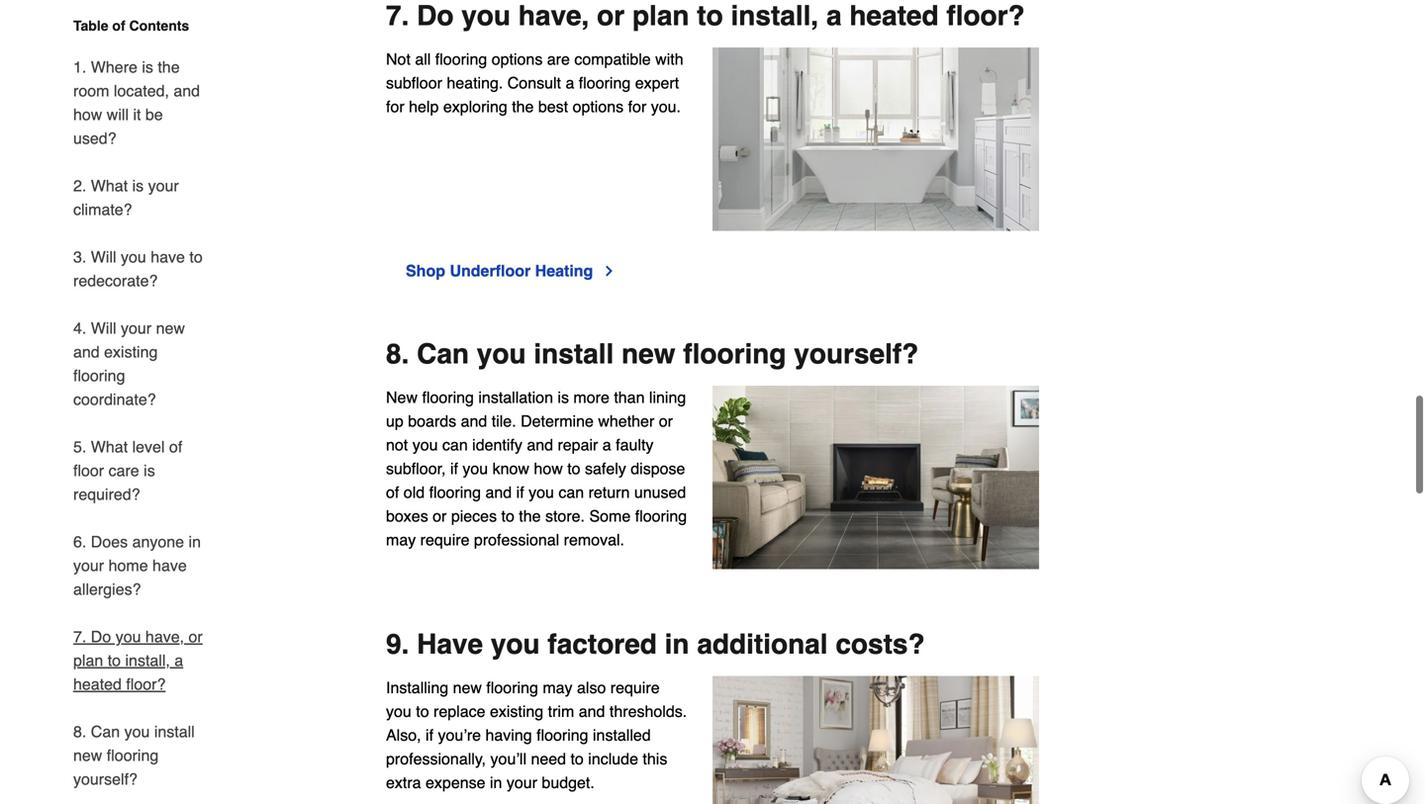 Task type: locate. For each thing, give the bounding box(es) containing it.
1 horizontal spatial existing
[[490, 702, 544, 721]]

have up redecorate?
[[151, 248, 185, 266]]

2 vertical spatial in
[[490, 774, 502, 792]]

what
[[91, 177, 128, 195], [91, 438, 128, 456]]

7. do you have, or plan to install, a heated floor?
[[386, 0, 1025, 32], [73, 628, 203, 694]]

8. down 7. do you have, or plan to install, a heated floor? link
[[73, 723, 86, 741]]

1 horizontal spatial in
[[490, 774, 502, 792]]

the up located,
[[158, 58, 180, 76]]

boxes
[[386, 507, 428, 525]]

0 vertical spatial do
[[417, 0, 454, 32]]

heated
[[849, 0, 939, 32], [73, 675, 122, 694]]

9. have you factored in additional costs?
[[386, 629, 925, 660]]

2 will from the top
[[91, 319, 116, 337]]

in inside installing new flooring may also require you to replace existing trim and thresholds. also, if you're having flooring installed professionally, you'll need to include this extra expense in your budget.
[[490, 774, 502, 792]]

not all flooring options are compatible with subfloor heating. consult a flooring expert for help exploring the best options for you.
[[386, 50, 683, 116]]

1 horizontal spatial how
[[534, 459, 563, 478]]

7. inside table of contents element
[[73, 628, 86, 646]]

your down you'll
[[507, 774, 537, 792]]

may inside installing new flooring may also require you to replace existing trim and thresholds. also, if you're having flooring installed professionally, you'll need to include this extra expense in your budget.
[[543, 679, 573, 697]]

is down level
[[144, 462, 155, 480]]

do down allergies?
[[91, 628, 111, 646]]

is inside 1. where is the room located, and how will it be used?
[[142, 58, 153, 76]]

in up thresholds.
[[665, 629, 689, 660]]

your down redecorate?
[[121, 319, 152, 337]]

flooring up lining
[[683, 338, 786, 370]]

8. can you install new flooring yourself? down 7. do you have, or plan to install, a heated floor? link
[[73, 723, 195, 789]]

your down be
[[148, 177, 179, 195]]

9.
[[386, 629, 409, 660]]

1 vertical spatial existing
[[490, 702, 544, 721]]

0 horizontal spatial have,
[[145, 628, 184, 646]]

and inside 4. will your new and existing flooring coordinate?
[[73, 343, 100, 361]]

7. do you have, or plan to install, a heated floor? link
[[73, 614, 206, 709]]

1 vertical spatial yourself?
[[73, 770, 137, 789]]

up
[[386, 412, 404, 430]]

2 for from the left
[[628, 98, 647, 116]]

a bedroom with light white and gray walls, linen furniture and light hardwood floors. image
[[713, 676, 1039, 805]]

have down anyone
[[152, 557, 187, 575]]

7.
[[386, 0, 409, 32], [73, 628, 86, 646]]

will
[[91, 248, 116, 266], [91, 319, 116, 337]]

thresholds.
[[610, 702, 687, 721]]

0 vertical spatial heated
[[849, 0, 939, 32]]

of right table
[[112, 18, 125, 34]]

1 vertical spatial install
[[154, 723, 195, 741]]

additional
[[697, 629, 828, 660]]

do
[[417, 0, 454, 32], [91, 628, 111, 646]]

1 horizontal spatial can
[[417, 338, 469, 370]]

more
[[573, 388, 609, 407]]

1 horizontal spatial 8. can you install new flooring yourself?
[[386, 338, 919, 370]]

install, inside 7. do you have, or plan to install, a heated floor?
[[125, 652, 170, 670]]

have, up the are
[[518, 0, 589, 32]]

your inside "6. does anyone in your home have allergies?"
[[73, 557, 104, 575]]

7. do you have, or plan to install, a heated floor? down allergies?
[[73, 628, 203, 694]]

yourself?
[[794, 338, 919, 370], [73, 770, 137, 789]]

1 horizontal spatial of
[[169, 438, 182, 456]]

install,
[[731, 0, 819, 32], [125, 652, 170, 670]]

you up also,
[[386, 702, 411, 721]]

0 vertical spatial may
[[386, 531, 416, 549]]

heated inside 7. do you have, or plan to install, a heated floor?
[[73, 675, 122, 694]]

the down consult
[[512, 98, 534, 116]]

require up thresholds.
[[610, 679, 660, 697]]

options
[[492, 50, 543, 68], [573, 98, 624, 116]]

0 vertical spatial have,
[[518, 0, 589, 32]]

coordinate?
[[73, 390, 156, 409]]

1 vertical spatial heated
[[73, 675, 122, 694]]

2 vertical spatial of
[[386, 483, 399, 502]]

new inside 8. can you install new flooring yourself?
[[73, 747, 102, 765]]

also
[[577, 679, 606, 697]]

of inside the new flooring installation is more than lining up boards and tile. determine whether or not you can identify and repair a faulty subfloor, if you know how to safely dispose of old flooring and if you can return unused boxes or pieces to the store. some flooring may require professional removal.
[[386, 483, 399, 502]]

you.
[[651, 98, 681, 116]]

install up more on the left of the page
[[534, 338, 614, 370]]

you up heating.
[[461, 0, 511, 32]]

may
[[386, 531, 416, 549], [543, 679, 573, 697]]

the inside 1. where is the room located, and how will it be used?
[[158, 58, 180, 76]]

0 horizontal spatial if
[[426, 726, 433, 745]]

1 horizontal spatial can
[[558, 483, 584, 502]]

8. can you install new flooring yourself?
[[386, 338, 919, 370], [73, 723, 195, 789]]

1 horizontal spatial if
[[450, 459, 458, 478]]

1 vertical spatial do
[[91, 628, 111, 646]]

what for climate?
[[91, 177, 128, 195]]

if up professionally,
[[426, 726, 433, 745]]

0 vertical spatial how
[[73, 105, 102, 124]]

can
[[442, 436, 468, 454], [558, 483, 584, 502]]

0 horizontal spatial floor?
[[126, 675, 166, 694]]

install down 7. do you have, or plan to install, a heated floor? link
[[154, 723, 195, 741]]

in inside "6. does anyone in your home have allergies?"
[[189, 533, 201, 551]]

7. do you have, or plan to install, a heated floor? inside table of contents element
[[73, 628, 203, 694]]

plan
[[632, 0, 689, 32], [73, 652, 103, 670]]

1 vertical spatial have
[[152, 557, 187, 575]]

1 vertical spatial options
[[573, 98, 624, 116]]

1 will from the top
[[91, 248, 116, 266]]

0 vertical spatial require
[[420, 531, 470, 549]]

what up climate? on the left top of the page
[[91, 177, 128, 195]]

0 vertical spatial 7. do you have, or plan to install, a heated floor?
[[386, 0, 1025, 32]]

a large bathroom with a white freestanding tub, dual white vanities and marble-look tile flooring. image
[[713, 48, 1039, 231]]

7. down allergies?
[[73, 628, 86, 646]]

and inside 1. where is the room located, and how will it be used?
[[174, 82, 200, 100]]

have,
[[518, 0, 589, 32], [145, 628, 184, 646]]

flooring up coordinate?
[[73, 367, 125, 385]]

flooring down trim
[[536, 726, 588, 745]]

will
[[107, 105, 129, 124]]

require
[[420, 531, 470, 549], [610, 679, 660, 697]]

may up trim
[[543, 679, 573, 697]]

existing
[[104, 343, 158, 361], [490, 702, 544, 721]]

replace
[[433, 702, 485, 721]]

what up care
[[91, 438, 128, 456]]

1 horizontal spatial may
[[543, 679, 573, 697]]

new
[[156, 319, 185, 337], [622, 338, 675, 370], [453, 679, 482, 697], [73, 747, 102, 765]]

is inside the new flooring installation is more than lining up boards and tile. determine whether or not you can identify and repair a faulty subfloor, if you know how to safely dispose of old flooring and if you can return unused boxes or pieces to the store. some flooring may require professional removal.
[[558, 388, 569, 407]]

is up climate? on the left top of the page
[[132, 177, 144, 195]]

0 vertical spatial 8.
[[386, 338, 409, 370]]

0 vertical spatial yourself?
[[794, 338, 919, 370]]

not
[[386, 436, 408, 454]]

1 vertical spatial have,
[[145, 628, 184, 646]]

compatible
[[574, 50, 651, 68]]

1 vertical spatial floor?
[[126, 675, 166, 694]]

0 vertical spatial of
[[112, 18, 125, 34]]

can down 7. do you have, or plan to install, a heated floor? link
[[91, 723, 120, 741]]

1 horizontal spatial options
[[573, 98, 624, 116]]

if
[[450, 459, 458, 478], [516, 483, 524, 502], [426, 726, 433, 745]]

can
[[417, 338, 469, 370], [91, 723, 120, 741]]

0 horizontal spatial require
[[420, 531, 470, 549]]

1 vertical spatial 7.
[[73, 628, 86, 646]]

for left you. at the top left
[[628, 98, 647, 116]]

0 horizontal spatial yourself?
[[73, 770, 137, 789]]

if down "know"
[[516, 483, 524, 502]]

1 vertical spatial install,
[[125, 652, 170, 670]]

have inside 3. will you have to redecorate?
[[151, 248, 185, 266]]

0 vertical spatial can
[[442, 436, 468, 454]]

plan inside 7. do you have, or plan to install, a heated floor?
[[73, 652, 103, 670]]

1 vertical spatial may
[[543, 679, 573, 697]]

options right best
[[573, 98, 624, 116]]

shop underfloor heating link
[[406, 259, 617, 283]]

2. what is your climate? link
[[73, 162, 206, 234]]

1 horizontal spatial floor?
[[946, 0, 1025, 32]]

0 vertical spatial floor?
[[946, 0, 1025, 32]]

install inside 8. can you install new flooring yourself?
[[154, 723, 195, 741]]

have, down 6. does anyone in your home have allergies? link
[[145, 628, 184, 646]]

is
[[142, 58, 153, 76], [132, 177, 144, 195], [558, 388, 569, 407], [144, 462, 155, 480]]

will inside 4. will your new and existing flooring coordinate?
[[91, 319, 116, 337]]

1 vertical spatial will
[[91, 319, 116, 337]]

installing
[[386, 679, 448, 697]]

0 horizontal spatial may
[[386, 531, 416, 549]]

unused
[[634, 483, 686, 502]]

1 vertical spatial 7. do you have, or plan to install, a heated floor?
[[73, 628, 203, 694]]

0 horizontal spatial 8. can you install new flooring yourself?
[[73, 723, 195, 789]]

1 what from the top
[[91, 177, 128, 195]]

what inside 2. what is your climate?
[[91, 177, 128, 195]]

flooring inside 4. will your new and existing flooring coordinate?
[[73, 367, 125, 385]]

1 vertical spatial plan
[[73, 652, 103, 670]]

1 horizontal spatial for
[[628, 98, 647, 116]]

1 vertical spatial 8.
[[73, 723, 86, 741]]

or
[[597, 0, 625, 32], [659, 412, 673, 430], [433, 507, 447, 525], [189, 628, 203, 646]]

what inside 5. what level of floor care is required?
[[91, 438, 128, 456]]

will inside 3. will you have to redecorate?
[[91, 248, 116, 266]]

0 vertical spatial have
[[151, 248, 185, 266]]

how right "know"
[[534, 459, 563, 478]]

1 for from the left
[[386, 98, 404, 116]]

and right located,
[[174, 82, 200, 100]]

2 vertical spatial the
[[519, 507, 541, 525]]

2 horizontal spatial if
[[516, 483, 524, 502]]

3.
[[73, 248, 86, 266]]

0 vertical spatial will
[[91, 248, 116, 266]]

require down the pieces
[[420, 531, 470, 549]]

a modern living room with a fireplace, light tiled walls, a beige sofa and dark tiled floors. image
[[713, 386, 1039, 569]]

may down the boxes
[[386, 531, 416, 549]]

home
[[108, 557, 148, 575]]

1 vertical spatial can
[[91, 723, 120, 741]]

than
[[614, 388, 645, 407]]

you down boards
[[412, 436, 438, 454]]

0 horizontal spatial 7.
[[73, 628, 86, 646]]

1 horizontal spatial install,
[[731, 0, 819, 32]]

1 vertical spatial the
[[512, 98, 534, 116]]

and
[[174, 82, 200, 100], [73, 343, 100, 361], [461, 412, 487, 430], [527, 436, 553, 454], [485, 483, 512, 502], [579, 702, 605, 721]]

2. what is your climate?
[[73, 177, 179, 219]]

table of contents element
[[57, 16, 206, 805]]

new flooring installation is more than lining up boards and tile. determine whether or not you can identify and repair a faulty subfloor, if you know how to safely dispose of old flooring and if you can return unused boxes or pieces to the store. some flooring may require professional removal.
[[386, 388, 687, 549]]

2 horizontal spatial of
[[386, 483, 399, 502]]

plan down allergies?
[[73, 652, 103, 670]]

plan up the with
[[632, 0, 689, 32]]

or down lining
[[659, 412, 673, 430]]

0 horizontal spatial can
[[442, 436, 468, 454]]

return
[[588, 483, 630, 502]]

flooring down 7. do you have, or plan to install, a heated floor? link
[[107, 747, 159, 765]]

0 horizontal spatial plan
[[73, 652, 103, 670]]

1 vertical spatial how
[[534, 459, 563, 478]]

1 horizontal spatial plan
[[632, 0, 689, 32]]

store.
[[545, 507, 585, 525]]

0 horizontal spatial 8.
[[73, 723, 86, 741]]

0 horizontal spatial how
[[73, 105, 102, 124]]

do inside table of contents element
[[91, 628, 111, 646]]

1 vertical spatial what
[[91, 438, 128, 456]]

for
[[386, 98, 404, 116], [628, 98, 647, 116]]

and left 'tile.'
[[461, 412, 487, 430]]

is up located,
[[142, 58, 153, 76]]

2 vertical spatial if
[[426, 726, 433, 745]]

you up redecorate?
[[121, 248, 146, 266]]

identify
[[472, 436, 522, 454]]

can down boards
[[442, 436, 468, 454]]

8. up new on the left of page
[[386, 338, 409, 370]]

and inside installing new flooring may also require you to replace existing trim and thresholds. also, if you're having flooring installed professionally, you'll need to include this extra expense in your budget.
[[579, 702, 605, 721]]

your down 6.
[[73, 557, 104, 575]]

or down 6. does anyone in your home have allergies? link
[[189, 628, 203, 646]]

room
[[73, 82, 109, 100]]

0 horizontal spatial can
[[91, 723, 120, 741]]

you down 7. do you have, or plan to install, a heated floor? link
[[124, 723, 150, 741]]

0 vertical spatial in
[[189, 533, 201, 551]]

new
[[386, 388, 418, 407]]

8. can you install new flooring yourself? up lining
[[386, 338, 919, 370]]

consult
[[507, 74, 561, 92]]

expense
[[426, 774, 485, 792]]

expert
[[635, 74, 679, 92]]

0 vertical spatial plan
[[632, 0, 689, 32]]

does
[[91, 533, 128, 551]]

the inside not all flooring options are compatible with subfloor heating. consult a flooring expert for help exploring the best options for you.
[[512, 98, 534, 116]]

of right level
[[169, 438, 182, 456]]

can up new on the left of page
[[417, 338, 469, 370]]

table of contents
[[73, 18, 189, 34]]

you're
[[438, 726, 481, 745]]

your inside installing new flooring may also require you to replace existing trim and thresholds. also, if you're having flooring installed professionally, you'll need to include this extra expense in your budget.
[[507, 774, 537, 792]]

how down room
[[73, 105, 102, 124]]

is up determine
[[558, 388, 569, 407]]

will for 4.
[[91, 319, 116, 337]]

existing up coordinate?
[[104, 343, 158, 361]]

can up store.
[[558, 483, 584, 502]]

you up installation
[[477, 338, 526, 370]]

0 vertical spatial existing
[[104, 343, 158, 361]]

can inside 8. can you install new flooring yourself? 'link'
[[91, 723, 120, 741]]

0 vertical spatial install
[[534, 338, 614, 370]]

options up consult
[[492, 50, 543, 68]]

old
[[404, 483, 425, 502]]

and down 4.
[[73, 343, 100, 361]]

the up professional
[[519, 507, 541, 525]]

0 horizontal spatial install
[[154, 723, 195, 741]]

of left old
[[386, 483, 399, 502]]

will right 3.
[[91, 248, 116, 266]]

0 vertical spatial what
[[91, 177, 128, 195]]

factored
[[548, 629, 657, 660]]

new inside 4. will your new and existing flooring coordinate?
[[156, 319, 185, 337]]

1 vertical spatial if
[[516, 483, 524, 502]]

will right 4.
[[91, 319, 116, 337]]

0 horizontal spatial of
[[112, 18, 125, 34]]

1 vertical spatial of
[[169, 438, 182, 456]]

existing up having
[[490, 702, 544, 721]]

a inside 7. do you have, or plan to install, a heated floor?
[[174, 652, 183, 670]]

0 vertical spatial options
[[492, 50, 543, 68]]

1 horizontal spatial 7. do you have, or plan to install, a heated floor?
[[386, 0, 1025, 32]]

and down also
[[579, 702, 605, 721]]

shop
[[406, 262, 445, 280]]

8. can you install new flooring yourself? inside 'link'
[[73, 723, 195, 789]]

0 horizontal spatial install,
[[125, 652, 170, 670]]

7. up not
[[386, 0, 409, 32]]

yourself? inside 8. can you install new flooring yourself?
[[73, 770, 137, 789]]

2 what from the top
[[91, 438, 128, 456]]

0 vertical spatial 8. can you install new flooring yourself?
[[386, 338, 919, 370]]

if right subfloor,
[[450, 459, 458, 478]]

in down you'll
[[490, 774, 502, 792]]

0 vertical spatial the
[[158, 58, 180, 76]]

0 horizontal spatial for
[[386, 98, 404, 116]]

0 vertical spatial install,
[[731, 0, 819, 32]]

do up all
[[417, 0, 454, 32]]

how inside 1. where is the room located, and how will it be used?
[[73, 105, 102, 124]]

flooring inside 8. can you install new flooring yourself?
[[107, 747, 159, 765]]

1 horizontal spatial 7.
[[386, 0, 409, 32]]

0 horizontal spatial 7. do you have, or plan to install, a heated floor?
[[73, 628, 203, 694]]

the inside the new flooring installation is more than lining up boards and tile. determine whether or not you can identify and repair a faulty subfloor, if you know how to safely dispose of old flooring and if you can return unused boxes or pieces to the store. some flooring may require professional removal.
[[519, 507, 541, 525]]

1 vertical spatial 8. can you install new flooring yourself?
[[73, 723, 195, 789]]

and down "know"
[[485, 483, 512, 502]]

require inside installing new flooring may also require you to replace existing trim and thresholds. also, if you're having flooring installed professionally, you'll need to include this extra expense in your budget.
[[610, 679, 660, 697]]

7. do you have, or plan to install, a heated floor? up the with
[[386, 0, 1025, 32]]

0 horizontal spatial do
[[91, 628, 111, 646]]

0 horizontal spatial existing
[[104, 343, 158, 361]]

in right anyone
[[189, 533, 201, 551]]

your
[[148, 177, 179, 195], [121, 319, 152, 337], [73, 557, 104, 575], [507, 774, 537, 792]]

a inside the new flooring installation is more than lining up boards and tile. determine whether or not you can identify and repair a faulty subfloor, if you know how to safely dispose of old flooring and if you can return unused boxes or pieces to the store. some flooring may require professional removal.
[[602, 436, 611, 454]]

install
[[534, 338, 614, 370], [154, 723, 195, 741]]

costs?
[[836, 629, 925, 660]]

to inside 3. will you have to redecorate?
[[189, 248, 203, 266]]

for left help
[[386, 98, 404, 116]]



Task type: describe. For each thing, give the bounding box(es) containing it.
trim
[[548, 702, 574, 721]]

faulty
[[616, 436, 654, 454]]

3. will you have to redecorate?
[[73, 248, 203, 290]]

help
[[409, 98, 439, 116]]

boards
[[408, 412, 456, 430]]

having
[[485, 726, 532, 745]]

budget.
[[542, 774, 595, 792]]

it
[[133, 105, 141, 124]]

8. can you install new flooring yourself? link
[[73, 709, 206, 804]]

flooring up boards
[[422, 388, 474, 407]]

pieces
[[451, 507, 497, 525]]

you up store.
[[529, 483, 554, 502]]

is inside 5. what level of floor care is required?
[[144, 462, 155, 480]]

care
[[108, 462, 139, 480]]

0 vertical spatial can
[[417, 338, 469, 370]]

heating.
[[447, 74, 503, 92]]

8. inside 'link'
[[73, 723, 86, 741]]

existing inside installing new flooring may also require you to replace existing trim and thresholds. also, if you're having flooring installed professionally, you'll need to include this extra expense in your budget.
[[490, 702, 544, 721]]

you right have
[[491, 629, 540, 660]]

flooring up heating.
[[435, 50, 487, 68]]

need
[[531, 750, 566, 768]]

1.
[[73, 58, 86, 76]]

4. will your new and existing flooring coordinate?
[[73, 319, 185, 409]]

have inside "6. does anyone in your home have allergies?"
[[152, 557, 187, 575]]

may inside the new flooring installation is more than lining up boards and tile. determine whether or not you can identify and repair a faulty subfloor, if you know how to safely dispose of old flooring and if you can return unused boxes or pieces to the store. some flooring may require professional removal.
[[386, 531, 416, 549]]

flooring down unused
[[635, 507, 687, 525]]

5. what level of floor care is required? link
[[73, 424, 206, 519]]

required?
[[73, 485, 140, 504]]

6. does anyone in your home have allergies?
[[73, 533, 201, 599]]

you inside installing new flooring may also require you to replace existing trim and thresholds. also, if you're having flooring installed professionally, you'll need to include this extra expense in your budget.
[[386, 702, 411, 721]]

contents
[[129, 18, 189, 34]]

know
[[492, 459, 529, 478]]

1 vertical spatial can
[[558, 483, 584, 502]]

to inside 7. do you have, or plan to install, a heated floor?
[[108, 652, 121, 670]]

this
[[643, 750, 667, 768]]

extra
[[386, 774, 421, 792]]

of inside 5. what level of floor care is required?
[[169, 438, 182, 456]]

4.
[[73, 319, 86, 337]]

1 vertical spatial in
[[665, 629, 689, 660]]

installed
[[593, 726, 651, 745]]

you inside 'link'
[[124, 723, 150, 741]]

table
[[73, 18, 108, 34]]

5.
[[73, 438, 86, 456]]

with
[[655, 50, 683, 68]]

1. where is the room located, and how will it be used?
[[73, 58, 200, 147]]

heating
[[535, 262, 593, 280]]

installation
[[478, 388, 553, 407]]

anyone
[[132, 533, 184, 551]]

professional
[[474, 531, 559, 549]]

professionally,
[[386, 750, 486, 768]]

your inside 4. will your new and existing flooring coordinate?
[[121, 319, 152, 337]]

some
[[589, 507, 631, 525]]

shop underfloor heating
[[406, 262, 593, 280]]

existing inside 4. will your new and existing flooring coordinate?
[[104, 343, 158, 361]]

or up compatible
[[597, 0, 625, 32]]

0 vertical spatial if
[[450, 459, 458, 478]]

1 horizontal spatial yourself?
[[794, 338, 919, 370]]

6. does anyone in your home have allergies? link
[[73, 519, 206, 614]]

you down "identify"
[[463, 459, 488, 478]]

flooring up the pieces
[[429, 483, 481, 502]]

not
[[386, 50, 411, 68]]

you inside 3. will you have to redecorate?
[[121, 248, 146, 266]]

3. will you have to redecorate? link
[[73, 234, 206, 305]]

be
[[145, 105, 163, 124]]

require inside the new flooring installation is more than lining up boards and tile. determine whether or not you can identify and repair a faulty subfloor, if you know how to safely dispose of old flooring and if you can return unused boxes or pieces to the store. some flooring may require professional removal.
[[420, 531, 470, 549]]

have, inside 7. do you have, or plan to install, a heated floor?
[[145, 628, 184, 646]]

1 horizontal spatial do
[[417, 0, 454, 32]]

1 horizontal spatial heated
[[849, 0, 939, 32]]

floor
[[73, 462, 104, 480]]

1 horizontal spatial 8.
[[386, 338, 409, 370]]

removal.
[[564, 531, 624, 549]]

flooring down compatible
[[579, 74, 631, 92]]

will for 3.
[[91, 248, 116, 266]]

located,
[[114, 82, 169, 100]]

or inside table of contents element
[[189, 628, 203, 646]]

include
[[588, 750, 638, 768]]

level
[[132, 438, 165, 456]]

if inside installing new flooring may also require you to replace existing trim and thresholds. also, if you're having flooring installed professionally, you'll need to include this extra expense in your budget.
[[426, 726, 433, 745]]

climate?
[[73, 200, 132, 219]]

determine
[[521, 412, 594, 430]]

4. will your new and existing flooring coordinate? link
[[73, 305, 206, 424]]

subfloor,
[[386, 459, 446, 478]]

6.
[[73, 533, 86, 551]]

you'll
[[490, 750, 526, 768]]

1. where is the room located, and how will it be used? link
[[73, 44, 206, 162]]

subfloor
[[386, 74, 442, 92]]

0 horizontal spatial options
[[492, 50, 543, 68]]

best
[[538, 98, 568, 116]]

safely
[[585, 459, 626, 478]]

2.
[[73, 177, 86, 195]]

floor? inside 7. do you have, or plan to install, a heated floor?
[[126, 675, 166, 694]]

0 vertical spatial 7.
[[386, 0, 409, 32]]

flooring up having
[[486, 679, 538, 697]]

allergies?
[[73, 580, 141, 599]]

you down allergies?
[[115, 628, 141, 646]]

used?
[[73, 129, 116, 147]]

all
[[415, 50, 431, 68]]

your inside 2. what is your climate?
[[148, 177, 179, 195]]

a inside not all flooring options are compatible with subfloor heating. consult a flooring expert for help exploring the best options for you.
[[566, 74, 574, 92]]

underfloor
[[450, 262, 531, 280]]

redecorate?
[[73, 272, 158, 290]]

tile.
[[492, 412, 516, 430]]

5. what level of floor care is required?
[[73, 438, 182, 504]]

is inside 2. what is your climate?
[[132, 177, 144, 195]]

new inside installing new flooring may also require you to replace existing trim and thresholds. also, if you're having flooring installed professionally, you'll need to include this extra expense in your budget.
[[453, 679, 482, 697]]

how inside the new flooring installation is more than lining up boards and tile. determine whether or not you can identify and repair a faulty subfloor, if you know how to safely dispose of old flooring and if you can return unused boxes or pieces to the store. some flooring may require professional removal.
[[534, 459, 563, 478]]

also,
[[386, 726, 421, 745]]

1 horizontal spatial have,
[[518, 0, 589, 32]]

what for floor
[[91, 438, 128, 456]]

are
[[547, 50, 570, 68]]

1 horizontal spatial install
[[534, 338, 614, 370]]

chevron right image
[[601, 263, 617, 279]]

have
[[417, 629, 483, 660]]

whether
[[598, 412, 654, 430]]

dispose
[[631, 459, 685, 478]]

installing new flooring may also require you to replace existing trim and thresholds. also, if you're having flooring installed professionally, you'll need to include this extra expense in your budget.
[[386, 679, 687, 792]]

lining
[[649, 388, 686, 407]]

where
[[91, 58, 137, 76]]

and down determine
[[527, 436, 553, 454]]

or right the boxes
[[433, 507, 447, 525]]



Task type: vqa. For each thing, say whether or not it's contained in the screenshot.
prior
no



